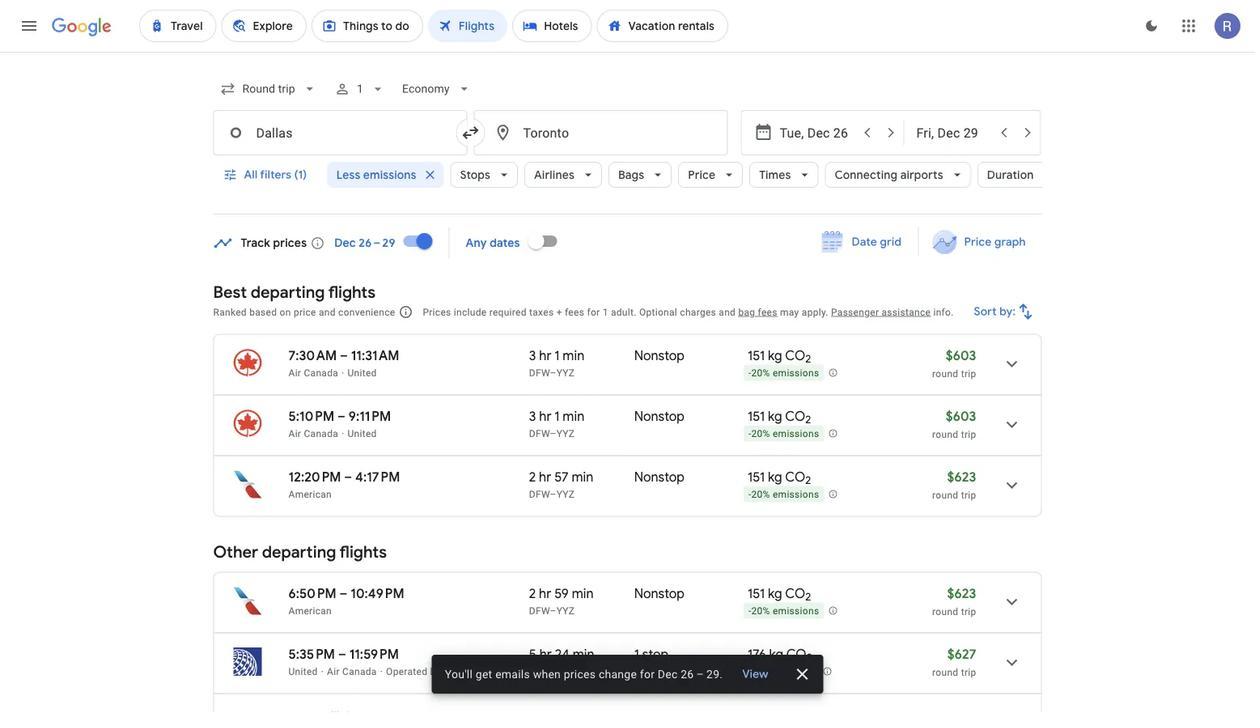 Task type: locate. For each thing, give the bounding box(es) containing it.
canada for 7:30 am
[[304, 367, 338, 379]]

yyz up 57
[[557, 428, 575, 439]]

$603 round trip left the flight details. leaves dallas/fort worth international airport at 5:10 pm on tuesday, december 26 and arrives at toronto pearson international airport at 9:11 pm on tuesday, december 26. image
[[933, 408, 977, 440]]

canada down 11:59 pm
[[343, 666, 377, 677]]

3 -20% emissions from the top
[[749, 489, 820, 501]]

$623
[[948, 469, 977, 485], [948, 585, 977, 602]]

0 vertical spatial prices
[[273, 236, 307, 251]]

0 vertical spatial $623
[[948, 469, 977, 485]]

trip for 7:30 am – 11:31 am
[[962, 368, 977, 379]]

1 20% from the top
[[752, 368, 771, 379]]

5 yyz from the top
[[557, 666, 575, 677]]

total duration 3 hr 1 min. element
[[529, 347, 635, 366], [529, 408, 635, 427]]

dfw for 11:59 pm
[[529, 666, 550, 677]]

price inside popup button
[[688, 168, 715, 182]]

stops
[[460, 168, 490, 182]]

2 round from the top
[[933, 429, 959, 440]]

3 down the taxes
[[529, 347, 536, 364]]

(1)
[[294, 168, 307, 182]]

None text field
[[213, 110, 468, 155]]

layover (1 of 1) is a 1 hr 6 min layover at o'hare international airport in chicago. element
[[635, 665, 740, 678]]

nonstop flight. element for 9:11 pm
[[635, 408, 685, 427]]

0 horizontal spatial price
[[688, 168, 715, 182]]

total duration 3 hr 1 min. element down +
[[529, 347, 635, 366]]

flights up convenience
[[328, 282, 376, 302]]

2 151 kg co 2 from the top
[[748, 408, 811, 427]]

2 total duration 3 hr 1 min. element from the top
[[529, 408, 635, 427]]

623 us dollars text field left the flight details. leaves dallas/fort worth international airport at 12:20 pm on tuesday, december 26 and arrives at toronto pearson international airport at 4:17 pm on tuesday, december 26. icon
[[948, 469, 977, 485]]

flights for best departing flights
[[328, 282, 376, 302]]

4 20% from the top
[[752, 606, 771, 617]]

– down 24 at the left bottom of page
[[550, 666, 557, 677]]

1 vertical spatial prices
[[564, 668, 596, 681]]

air
[[289, 367, 301, 379], [289, 428, 301, 439], [327, 666, 340, 677]]

7:30 am – 11:31 am
[[289, 347, 400, 364]]

and left "bag"
[[719, 306, 736, 318]]

nonstop for 4:17 pm
[[635, 469, 685, 485]]

4 yyz from the top
[[557, 605, 575, 617]]

bags
[[618, 168, 644, 182]]

3 hr 1 min dfw – yyz
[[529, 347, 585, 379], [529, 408, 585, 439]]

1 623 us dollars text field from the top
[[948, 469, 977, 485]]

1 vertical spatial for
[[640, 668, 655, 681]]

1 fees from the left
[[565, 306, 585, 318]]

trip down $603 text box
[[962, 368, 977, 379]]

1 horizontal spatial for
[[640, 668, 655, 681]]

emissions for 4:17 pm
[[773, 489, 820, 501]]

0 vertical spatial price
[[688, 168, 715, 182]]

1 3 from the top
[[529, 347, 536, 364]]

1 $623 from the top
[[948, 469, 977, 485]]

0 vertical spatial dec
[[335, 236, 356, 251]]

emissions
[[363, 168, 416, 182], [773, 368, 820, 379], [773, 428, 820, 440], [773, 489, 820, 501], [773, 606, 820, 617], [767, 666, 814, 678]]

$627 round trip
[[933, 646, 977, 678]]

kg inside 176 kg co 2
[[770, 646, 784, 663]]

– inside 12:20 pm – 4:17 pm american
[[344, 469, 352, 485]]

co inside 176 kg co 2
[[787, 646, 807, 663]]

1 vertical spatial 3 hr 1 min dfw – yyz
[[529, 408, 585, 439]]

yyz inside the 2 hr 59 min dfw – yyz
[[557, 605, 575, 617]]

learn more about ranking image
[[399, 305, 413, 319]]

kg for 7:30 am – 11:31 am
[[768, 347, 783, 364]]

american for 6:50 pm
[[289, 605, 332, 617]]

176 kg co 2
[[748, 646, 813, 665]]

–
[[340, 347, 348, 364], [550, 367, 557, 379], [338, 408, 346, 425], [550, 428, 557, 439], [344, 469, 352, 485], [550, 489, 557, 500], [340, 585, 348, 602], [550, 605, 557, 617], [338, 646, 346, 663], [550, 666, 557, 677]]

2 yyz from the top
[[557, 428, 575, 439]]

2 for 10:49 pm
[[806, 590, 811, 604]]

0 vertical spatial 3 hr 1 min dfw – yyz
[[529, 347, 585, 379]]

date grid button
[[810, 228, 915, 257]]

1 vertical spatial total duration 3 hr 1 min. element
[[529, 408, 635, 427]]

yyz down the 59
[[557, 605, 575, 617]]

0 vertical spatial $603
[[946, 347, 977, 364]]

9:11 pm
[[349, 408, 391, 425]]

canada down 5:10 pm text box
[[304, 428, 338, 439]]

0 vertical spatial air
[[289, 367, 301, 379]]

12:20 pm – 4:17 pm american
[[289, 469, 400, 500]]

$603 down 'sort'
[[946, 347, 977, 364]]

emissions for 9:11 pm
[[773, 428, 820, 440]]

2 $623 round trip from the top
[[933, 585, 977, 617]]

1 vertical spatial $603 round trip
[[933, 408, 977, 440]]

2 $603 from the top
[[946, 408, 977, 425]]

3 20% from the top
[[752, 489, 771, 501]]

hr left the 59
[[539, 585, 552, 602]]

$603 round trip for 9:11 pm
[[933, 408, 977, 440]]

round inside $627 round trip
[[933, 667, 959, 678]]

$623 round trip up $627
[[933, 585, 977, 617]]

air canada down departure time: 7:30 am. text box
[[289, 367, 338, 379]]

1 151 kg co 2 from the top
[[748, 347, 811, 366]]

less
[[336, 168, 360, 182]]

3 up the 2 hr 57 min dfw – yyz
[[529, 408, 536, 425]]

2 nonstop from the top
[[635, 408, 685, 425]]

2 3 hr 1 min dfw – yyz from the top
[[529, 408, 585, 439]]

2 inside 176 kg co 2
[[807, 651, 813, 665]]

-20% emissions
[[749, 368, 820, 379], [749, 428, 820, 440], [749, 489, 820, 501], [749, 606, 820, 617]]

canada down departure time: 7:30 am. text box
[[304, 367, 338, 379]]

$623 round trip
[[933, 469, 977, 501], [933, 585, 977, 617]]

by
[[430, 666, 441, 677]]

total duration 3 hr 1 min. element up total duration 2 hr 57 min. element
[[529, 408, 635, 427]]

airports
[[900, 168, 943, 182]]

1 vertical spatial $623
[[948, 585, 977, 602]]

None text field
[[474, 110, 728, 155]]

canada
[[304, 367, 338, 379], [304, 428, 338, 439], [343, 666, 377, 677]]

round up $627
[[933, 606, 959, 617]]

hr down the taxes
[[539, 347, 552, 364]]

and
[[319, 306, 336, 318], [719, 306, 736, 318]]

Arrival time: 4:17 PM. text field
[[355, 469, 400, 485]]

1 vertical spatial air
[[289, 428, 301, 439]]

leaves dallas/fort worth international airport at 12:20 pm on tuesday, december 26 and arrives at toronto pearson international airport at 4:17 pm on tuesday, december 26. element
[[289, 469, 400, 485]]

0 vertical spatial $623 round trip
[[933, 469, 977, 501]]

american down departure time: 12:20 pm. text field
[[289, 489, 332, 500]]

7:30 am
[[289, 347, 337, 364]]

optional
[[640, 306, 678, 318]]

dfw inside the 2 hr 59 min dfw – yyz
[[529, 605, 550, 617]]

dec down stop
[[658, 668, 678, 681]]

trip left the flight details. leaves dallas/fort worth international airport at 12:20 pm on tuesday, december 26 and arrives at toronto pearson international airport at 4:17 pm on tuesday, december 26. icon
[[962, 489, 977, 501]]

3 151 kg co 2 from the top
[[748, 469, 811, 488]]

trip down $627
[[962, 667, 977, 678]]

4 round from the top
[[933, 606, 959, 617]]

1 horizontal spatial  image
[[380, 666, 383, 677]]

other
[[213, 542, 258, 563]]

1 $623 round trip from the top
[[933, 469, 977, 501]]

151 kg co 2 for 10:49 pm
[[748, 585, 811, 604]]

2 for 9:11 pm
[[806, 413, 811, 427]]

$603 round trip up $603 text field
[[933, 347, 977, 379]]

1 horizontal spatial fees
[[758, 306, 778, 318]]

1 vertical spatial $623 round trip
[[933, 585, 977, 617]]

2 $603 round trip from the top
[[933, 408, 977, 440]]

nonstop
[[635, 347, 685, 364], [635, 408, 685, 425], [635, 469, 685, 485], [635, 585, 685, 602]]

hr left 6
[[643, 666, 652, 677]]

– right "7:30 am"
[[340, 347, 348, 364]]

air down "7:30 am"
[[289, 367, 301, 379]]

operated by republic airways dba united express
[[386, 666, 614, 677]]

dfw up 5
[[529, 605, 550, 617]]

20% for 11:31 am
[[752, 368, 771, 379]]

trip for 5:10 pm – 9:11 pm
[[962, 429, 977, 440]]

$603
[[946, 347, 977, 364], [946, 408, 977, 425]]

2 151 from the top
[[748, 408, 765, 425]]

1 vertical spatial american
[[289, 605, 332, 617]]

3 round from the top
[[933, 489, 959, 501]]

1 $603 round trip from the top
[[933, 347, 977, 379]]

graph
[[995, 235, 1026, 249]]

best
[[213, 282, 247, 302]]

Departure time: 12:20 PM. text field
[[289, 469, 341, 485]]

1 nonstop flight. element from the top
[[635, 347, 685, 366]]

0 vertical spatial air canada
[[289, 367, 338, 379]]

for down 1 stop flight. element
[[640, 668, 655, 681]]

623 us dollars text field for 2 hr 59 min
[[948, 585, 977, 602]]

0 vertical spatial american
[[289, 489, 332, 500]]

hr
[[539, 347, 552, 364], [539, 408, 552, 425], [539, 469, 552, 485], [539, 585, 552, 602], [540, 646, 552, 663], [643, 666, 652, 677]]

min inside the 2 hr 59 min dfw – yyz
[[572, 585, 594, 602]]

for for 1
[[587, 306, 600, 318]]

1 3 hr 1 min dfw – yyz from the top
[[529, 347, 585, 379]]

charges
[[680, 306, 717, 318]]

air canada
[[289, 367, 338, 379], [289, 428, 338, 439], [327, 666, 377, 677]]

5 - from the top
[[749, 666, 752, 678]]

0 vertical spatial total duration 3 hr 1 min. element
[[529, 347, 635, 366]]

0 vertical spatial canada
[[304, 367, 338, 379]]

1 horizontal spatial and
[[719, 306, 736, 318]]

united down 9:11 pm text field
[[348, 428, 377, 439]]

0 horizontal spatial fees
[[565, 306, 585, 318]]

1 vertical spatial flights
[[340, 542, 387, 563]]

hr inside the 2 hr 59 min dfw – yyz
[[539, 585, 552, 602]]

1  image from the left
[[321, 666, 324, 677]]

1 total duration 3 hr 1 min. element from the top
[[529, 347, 635, 366]]

hr inside 5 hr 24 min dfw – yyz
[[540, 646, 552, 663]]

5
[[529, 646, 537, 663]]

american inside 6:50 pm – 10:49 pm american
[[289, 605, 332, 617]]

Departure time: 7:30 AM. text field
[[289, 347, 337, 364]]

5 trip from the top
[[962, 667, 977, 678]]

min
[[563, 347, 585, 364], [563, 408, 585, 425], [572, 469, 594, 485], [572, 585, 594, 602], [573, 646, 595, 663], [663, 666, 680, 677]]

603 US dollars text field
[[946, 347, 977, 364]]

3 hr 1 min dfw – yyz up 57
[[529, 408, 585, 439]]

all filters (1) button
[[213, 155, 320, 194]]

– left 9:11 pm text field
[[338, 408, 346, 425]]

trip up $627 text field
[[962, 606, 977, 617]]

stop
[[643, 646, 669, 663]]

3 hr 1 min dfw – yyz down +
[[529, 347, 585, 379]]

0 horizontal spatial  image
[[321, 666, 324, 677]]

-
[[749, 368, 752, 379], [749, 428, 752, 440], [749, 489, 752, 501], [749, 606, 752, 617], [749, 666, 752, 678]]

nonstop flight. element for 10:49 pm
[[635, 585, 685, 604]]

yyz down 57
[[557, 489, 575, 500]]

hr left 57
[[539, 469, 552, 485]]

5:10 pm
[[289, 408, 334, 425]]

main menu image
[[19, 16, 39, 36]]

trip for 5:35 pm – 11:59 pm
[[962, 667, 977, 678]]

2 dfw from the top
[[529, 428, 550, 439]]

1 round from the top
[[933, 368, 959, 379]]

total duration 3 hr 1 min. element for 11:31 am
[[529, 347, 635, 366]]

on
[[280, 306, 291, 318]]

and right price
[[319, 306, 336, 318]]

$603 round trip
[[933, 347, 977, 379], [933, 408, 977, 440]]

1
[[357, 82, 363, 96], [603, 306, 609, 318], [555, 347, 560, 364], [555, 408, 560, 425], [635, 646, 640, 663], [635, 666, 640, 677]]

price right the bags popup button
[[688, 168, 715, 182]]

for left adult.
[[587, 306, 600, 318]]

1 yyz from the top
[[557, 367, 575, 379]]

$623 left flight details. leaves dallas/fort worth international airport at 6:50 pm on tuesday, december 26 and arrives at toronto pearson international airport at 10:49 pm on tuesday, december 26. image
[[948, 585, 977, 602]]

main content
[[213, 222, 1042, 713]]

 image
[[321, 666, 324, 677], [380, 666, 383, 677]]

air down 5:35 pm – 11:59 pm
[[327, 666, 340, 677]]

1 horizontal spatial dec
[[658, 668, 678, 681]]

nonstop for 11:31 am
[[635, 347, 685, 364]]

3 hr 1 min dfw – yyz for 11:31 am
[[529, 347, 585, 379]]

departing up on
[[251, 282, 325, 302]]

hr for 11:59 pm
[[540, 646, 552, 663]]

-20% emissions for 4:17 pm
[[749, 489, 820, 501]]

bag fees button
[[739, 306, 778, 318]]

0 horizontal spatial prices
[[273, 236, 307, 251]]

2 for 4:17 pm
[[806, 474, 811, 488]]

0 vertical spatial departing
[[251, 282, 325, 302]]

min inside 5 hr 24 min dfw – yyz
[[573, 646, 595, 663]]

flight details. leaves dallas/fort worth international airport at 7:30 am on tuesday, december 26 and arrives at toronto pearson international airport at 11:31 am on tuesday, december 26. image
[[993, 344, 1032, 383]]

convenience
[[338, 306, 395, 318]]

get
[[476, 668, 493, 681]]

$603 round trip for 11:31 am
[[933, 347, 977, 379]]

united
[[348, 367, 377, 379], [348, 428, 377, 439], [289, 666, 318, 677], [546, 666, 575, 677]]

for inside view status
[[640, 668, 655, 681]]

4 151 kg co 2 from the top
[[748, 585, 811, 604]]

1 $603 from the top
[[946, 347, 977, 364]]

3 yyz from the top
[[557, 489, 575, 500]]

passenger assistance button
[[831, 306, 931, 318]]

any
[[466, 236, 487, 251]]

departing for best
[[251, 282, 325, 302]]

yyz inside 5 hr 24 min dfw – yyz
[[557, 666, 575, 677]]

2 3 from the top
[[529, 408, 536, 425]]

min for 10:49 pm
[[572, 585, 594, 602]]

3 151 from the top
[[748, 469, 765, 485]]

1 vertical spatial 3
[[529, 408, 536, 425]]

fees right "bag"
[[758, 306, 778, 318]]

0 horizontal spatial for
[[587, 306, 600, 318]]

– inside the 2 hr 59 min dfw – yyz
[[550, 605, 557, 617]]

passenger
[[831, 306, 879, 318]]

for
[[587, 306, 600, 318], [640, 668, 655, 681]]

2 vertical spatial air
[[327, 666, 340, 677]]

1 dfw from the top
[[529, 367, 550, 379]]

air for 5:10 pm
[[289, 428, 301, 439]]

all
[[244, 168, 258, 182]]

american down 6:50 pm
[[289, 605, 332, 617]]

5 round from the top
[[933, 667, 959, 678]]

min for 11:59 pm
[[573, 646, 595, 663]]

stops button
[[450, 155, 518, 194]]

dfw down total duration 2 hr 57 min. element
[[529, 489, 550, 500]]

dfw inside 5 hr 24 min dfw – yyz
[[529, 666, 550, 677]]

min inside the 2 hr 57 min dfw – yyz
[[572, 469, 594, 485]]

dec right learn more about tracked prices icon
[[335, 236, 356, 251]]

-20% emissions for 11:31 am
[[749, 368, 820, 379]]

$623 round trip left the flight details. leaves dallas/fort worth international airport at 12:20 pm on tuesday, december 26 and arrives at toronto pearson international airport at 4:17 pm on tuesday, december 26. icon
[[933, 469, 977, 501]]

emails
[[496, 668, 530, 681]]

date grid
[[852, 235, 902, 249]]

$623 left the flight details. leaves dallas/fort worth international airport at 12:20 pm on tuesday, december 26 and arrives at toronto pearson international airport at 4:17 pm on tuesday, december 26. icon
[[948, 469, 977, 485]]

1 -20% emissions from the top
[[749, 368, 820, 379]]

2 american from the top
[[289, 605, 332, 617]]

round down $603 text field
[[933, 429, 959, 440]]

adult.
[[611, 306, 637, 318]]

20%
[[752, 368, 771, 379], [752, 428, 771, 440], [752, 489, 771, 501], [752, 606, 771, 617]]

– down +
[[550, 367, 557, 379]]

1 trip from the top
[[962, 368, 977, 379]]

1 vertical spatial canada
[[304, 428, 338, 439]]

fees
[[565, 306, 585, 318], [758, 306, 778, 318]]

4 nonstop from the top
[[635, 585, 685, 602]]

2 nonstop flight. element from the top
[[635, 408, 685, 427]]

times
[[759, 168, 791, 182]]

price for price
[[688, 168, 715, 182]]

151 kg co 2 for 4:17 pm
[[748, 469, 811, 488]]

co for 5:35 pm – 11:59 pm
[[787, 646, 807, 663]]

prices inside find the best price region
[[273, 236, 307, 251]]

dfw up the 2 hr 57 min dfw – yyz
[[529, 428, 550, 439]]

round down $603 text box
[[933, 368, 959, 379]]

price left graph
[[965, 235, 992, 249]]

$603 left the flight details. leaves dallas/fort worth international airport at 5:10 pm on tuesday, december 26 and arrives at toronto pearson international airport at 9:11 pm on tuesday, december 26. image
[[946, 408, 977, 425]]

623 us dollars text field left flight details. leaves dallas/fort worth international airport at 6:50 pm on tuesday, december 26 and arrives at toronto pearson international airport at 10:49 pm on tuesday, december 26. image
[[948, 585, 977, 602]]

yyz down 24 at the left bottom of page
[[557, 666, 575, 677]]

1 nonstop from the top
[[635, 347, 685, 364]]

3 nonstop from the top
[[635, 469, 685, 485]]

1 stop flight. element
[[635, 646, 669, 665]]

2
[[806, 352, 811, 366], [806, 413, 811, 427], [529, 469, 536, 485], [806, 474, 811, 488], [529, 585, 536, 602], [806, 590, 811, 604], [807, 651, 813, 665]]

0 vertical spatial 623 us dollars text field
[[948, 469, 977, 485]]

nonstop flight. element
[[635, 347, 685, 366], [635, 408, 685, 427], [635, 469, 685, 488], [635, 585, 685, 604]]

dfw down 5
[[529, 666, 550, 677]]

$603 for 7:30 am – 11:31 am
[[946, 347, 977, 364]]

0 vertical spatial 3
[[529, 347, 536, 364]]

1 horizontal spatial price
[[965, 235, 992, 249]]

departing for other
[[262, 542, 336, 563]]

1 - from the top
[[749, 368, 752, 379]]

fees right +
[[565, 306, 585, 318]]

0 vertical spatial for
[[587, 306, 600, 318]]

leaves dallas/fort worth international airport at 5:35 pm on tuesday, december 26 and arrives at toronto pearson international airport at 11:59 pm on tuesday, december 26. element
[[289, 646, 399, 663]]

2 vertical spatial air canada
[[327, 666, 377, 677]]

sort
[[975, 304, 997, 319]]

2 -20% emissions from the top
[[749, 428, 820, 440]]

20% for 4:17 pm
[[752, 489, 771, 501]]

american
[[289, 489, 332, 500], [289, 605, 332, 617]]

Arrival time: 11:59 PM. text field
[[349, 646, 399, 663]]

603 US dollars text field
[[946, 408, 977, 425]]

air canada down 5:35 pm – 11:59 pm
[[327, 666, 377, 677]]

Arrival time: 10:49 PM. text field
[[351, 585, 405, 602]]

1 vertical spatial price
[[965, 235, 992, 249]]

1 151 from the top
[[748, 347, 765, 364]]

american inside 12:20 pm – 4:17 pm american
[[289, 489, 332, 500]]

– inside 6:50 pm – 10:49 pm american
[[340, 585, 348, 602]]

2 623 us dollars text field from the top
[[948, 585, 977, 602]]

1 vertical spatial $603
[[946, 408, 977, 425]]

Departure text field
[[780, 111, 855, 155]]

hr inside the 2 hr 57 min dfw – yyz
[[539, 469, 552, 485]]

2 20% from the top
[[752, 428, 771, 440]]

4 nonstop flight. element from the top
[[635, 585, 685, 604]]

total duration 2 hr 59 min. element
[[529, 585, 635, 604]]

change appearance image
[[1133, 6, 1172, 45]]

4 dfw from the top
[[529, 605, 550, 617]]

1 vertical spatial departing
[[262, 542, 336, 563]]

$623 for 2 hr 59 min
[[948, 585, 977, 602]]

3 nonstop flight. element from the top
[[635, 469, 685, 488]]

– down the 59
[[550, 605, 557, 617]]

0 horizontal spatial and
[[319, 306, 336, 318]]

republic
[[443, 666, 483, 677]]

total duration 3 hr 1 min. element for 9:11 pm
[[529, 408, 635, 427]]

for inside main content
[[587, 306, 600, 318]]

dates
[[490, 236, 520, 251]]

5 dfw from the top
[[529, 666, 550, 677]]

1 vertical spatial 623 us dollars text field
[[948, 585, 977, 602]]

6
[[655, 666, 660, 677]]

prices down total duration 5 hr 24 min. element
[[564, 668, 596, 681]]

hr up the 2 hr 57 min dfw – yyz
[[539, 408, 552, 425]]

– right 6:50 pm text box
[[340, 585, 348, 602]]

– left 'arrival time: 4:17 pm.' text field
[[344, 469, 352, 485]]

air down 5:10 pm text box
[[289, 428, 301, 439]]

2 $623 from the top
[[948, 585, 977, 602]]

None field
[[213, 74, 324, 104], [396, 74, 479, 104], [213, 74, 324, 104], [396, 74, 479, 104]]

for for dec
[[640, 668, 655, 681]]

2 inside the 2 hr 57 min dfw – yyz
[[529, 469, 536, 485]]

4 -20% emissions from the top
[[749, 606, 820, 617]]

0 vertical spatial $603 round trip
[[933, 347, 977, 379]]

prices left learn more about tracked prices icon
[[273, 236, 307, 251]]

2 trip from the top
[[962, 429, 977, 440]]

yyz down +
[[557, 367, 575, 379]]

2 for 11:31 am
[[806, 352, 811, 366]]

price button
[[678, 155, 743, 194]]

4 151 from the top
[[748, 585, 765, 602]]

None search field
[[213, 70, 1061, 215]]

 image down the arrival time: 11:59 pm. text box
[[380, 666, 383, 677]]

1 vertical spatial dec
[[658, 668, 678, 681]]

round left the flight details. leaves dallas/fort worth international airport at 12:20 pm on tuesday, december 26 and arrives at toronto pearson international airport at 4:17 pm on tuesday, december 26. icon
[[933, 489, 959, 501]]

hr right 5
[[540, 646, 552, 663]]

20% for 9:11 pm
[[752, 428, 771, 440]]

0 vertical spatial flights
[[328, 282, 376, 302]]

– down 57
[[550, 489, 557, 500]]

round down $627
[[933, 667, 959, 678]]

0 horizontal spatial dec
[[335, 236, 356, 251]]

-20% emissions for 10:49 pm
[[749, 606, 820, 617]]

trip inside $627 round trip
[[962, 667, 977, 678]]

flights up arrival time: 10:49 pm. text field
[[340, 542, 387, 563]]

price inside 'button'
[[965, 235, 992, 249]]

3 dfw from the top
[[529, 489, 550, 500]]

dec inside view status
[[658, 668, 678, 681]]

departing up 6:50 pm
[[262, 542, 336, 563]]

1 vertical spatial air canada
[[289, 428, 338, 439]]

air canada for 7:30 am
[[289, 367, 338, 379]]

dfw inside the 2 hr 57 min dfw – yyz
[[529, 489, 550, 500]]

1 horizontal spatial prices
[[564, 668, 596, 681]]

$627
[[948, 646, 977, 663]]

dec
[[335, 236, 356, 251], [658, 668, 678, 681]]

– up 57
[[550, 428, 557, 439]]

ranked based on price and convenience
[[213, 306, 395, 318]]

2 - from the top
[[749, 428, 752, 440]]

1 american from the top
[[289, 489, 332, 500]]

623 US dollars text field
[[948, 469, 977, 485], [948, 585, 977, 602]]

 image down 5:35 pm text field on the left bottom of the page
[[321, 666, 324, 677]]

trip down $603 text field
[[962, 429, 977, 440]]

air canada down 5:10 pm text box
[[289, 428, 338, 439]]

dfw down the taxes
[[529, 367, 550, 379]]

– right 5:35 pm on the bottom of the page
[[338, 646, 346, 663]]

flights for other departing flights
[[340, 542, 387, 563]]



Task type: describe. For each thing, give the bounding box(es) containing it.
air canada for 5:10 pm
[[289, 428, 338, 439]]

$603 for 5:10 pm – 9:11 pm
[[946, 408, 977, 425]]

hr for 11:31 am
[[539, 347, 552, 364]]

dec 26 – 29
[[335, 236, 396, 251]]

151 for 11:31 am
[[748, 347, 765, 364]]

canada for 5:10 pm
[[304, 428, 338, 439]]

nonstop for 10:49 pm
[[635, 585, 685, 602]]

627 US dollars text field
[[948, 646, 977, 663]]

1 button
[[328, 70, 393, 108]]

track prices
[[241, 236, 307, 251]]

bag
[[739, 306, 756, 318]]

connecting airports
[[835, 168, 943, 182]]

filters
[[260, 168, 292, 182]]

3 trip from the top
[[962, 489, 977, 501]]

nonstop for 9:11 pm
[[635, 408, 685, 425]]

2 inside the 2 hr 59 min dfw – yyz
[[529, 585, 536, 602]]

dfw for 9:11 pm
[[529, 428, 550, 439]]

151 for 4:17 pm
[[748, 469, 765, 485]]

required
[[490, 306, 527, 318]]

swap origin and destination. image
[[461, 123, 481, 142]]

view status
[[432, 655, 824, 694]]

less emissions button
[[327, 155, 444, 194]]

track
[[241, 236, 270, 251]]

other departing flights
[[213, 542, 387, 563]]

2 hr 57 min dfw – yyz
[[529, 469, 594, 500]]

none search field containing all filters (1)
[[213, 70, 1061, 215]]

learn more about tracked prices image
[[310, 236, 325, 251]]

loading results progress bar
[[0, 52, 1256, 55]]

Arrival time: 11:31 AM. text field
[[351, 347, 400, 364]]

151 kg co 2 for 9:11 pm
[[748, 408, 811, 427]]

24
[[555, 646, 570, 663]]

3 for 11:31 am
[[529, 347, 536, 364]]

emissions for 11:31 am
[[773, 368, 820, 379]]

flight details. leaves dallas/fort worth international airport at 5:10 pm on tuesday, december 26 and arrives at toronto pearson international airport at 9:11 pm on tuesday, december 26. image
[[993, 405, 1032, 444]]

yyz for 11:59 pm
[[557, 666, 575, 677]]

5:35 pm
[[289, 646, 335, 663]]

5:35 pm – 11:59 pm
[[289, 646, 399, 663]]

min for 11:31 am
[[563, 347, 585, 364]]

- for 5:35 pm – 11:59 pm
[[749, 666, 752, 678]]

6:50 pm
[[289, 585, 337, 602]]

grid
[[880, 235, 902, 249]]

151 for 9:11 pm
[[748, 408, 765, 425]]

you'll get emails when prices change for dec 26 – 29.
[[445, 668, 723, 681]]

flight details. leaves dallas/fort worth international airport at 6:50 pm on tuesday, december 26 and arrives at toronto pearson international airport at 10:49 pm on tuesday, december 26. image
[[993, 583, 1032, 621]]

Return text field
[[917, 111, 991, 155]]

operated
[[386, 666, 428, 677]]

– inside the 2 hr 57 min dfw – yyz
[[550, 489, 557, 500]]

hr inside 1 stop 1 hr 6 min ord
[[643, 666, 652, 677]]

united down 5:35 pm text field on the left bottom of the page
[[289, 666, 318, 677]]

flight details. leaves dallas/fort worth international airport at 12:20 pm on tuesday, december 26 and arrives at toronto pearson international airport at 4:17 pm on tuesday, december 26. image
[[993, 466, 1032, 505]]

sort by:
[[975, 304, 1016, 319]]

united down "11:31 am"
[[348, 367, 377, 379]]

min inside 1 stop 1 hr 6 min ord
[[663, 666, 680, 677]]

20% for 10:49 pm
[[752, 606, 771, 617]]

2 vertical spatial canada
[[343, 666, 377, 677]]

bags button
[[608, 155, 672, 194]]

5 hr 24 min dfw – yyz
[[529, 646, 595, 677]]

when
[[533, 668, 561, 681]]

air for 7:30 am
[[289, 367, 301, 379]]

apply.
[[802, 306, 829, 318]]

hr for 4:17 pm
[[539, 469, 552, 485]]

united down 24 at the left bottom of page
[[546, 666, 575, 677]]

3 hr 1 min dfw – yyz for 9:11 pm
[[529, 408, 585, 439]]

hr for 10:49 pm
[[539, 585, 552, 602]]

ord
[[683, 666, 702, 677]]

leaves dallas/fort worth international airport at 5:10 pm on tuesday, december 26 and arrives at toronto pearson international airport at 9:11 pm on tuesday, december 26. element
[[289, 408, 391, 425]]

12:20 pm
[[289, 469, 341, 485]]

- for 5:10 pm – 9:11 pm
[[749, 428, 752, 440]]

2 fees from the left
[[758, 306, 778, 318]]

co for 7:30 am – 11:31 am
[[785, 347, 806, 364]]

1 and from the left
[[319, 306, 336, 318]]

5:10 pm – 9:11 pm
[[289, 408, 391, 425]]

flight details. leaves dallas/fort worth international airport at 5:35 pm on tuesday, december 26 and arrives at toronto pearson international airport at 11:59 pm on tuesday, december 26. image
[[993, 643, 1032, 682]]

151 for 10:49 pm
[[748, 585, 765, 602]]

2 hr 59 min dfw – yyz
[[529, 585, 594, 617]]

Departure time: 5:35 PM. text field
[[289, 646, 335, 663]]

prices
[[423, 306, 451, 318]]

price
[[294, 306, 316, 318]]

$623 for 2 hr 57 min
[[948, 469, 977, 485]]

4 - from the top
[[749, 606, 752, 617]]

find the best price region
[[213, 222, 1042, 270]]

dec inside find the best price region
[[335, 236, 356, 251]]

dba
[[524, 666, 543, 677]]

6%
[[752, 666, 765, 678]]

emissions for 10:49 pm
[[773, 606, 820, 617]]

min for 4:17 pm
[[572, 469, 594, 485]]

11:31 am
[[351, 347, 400, 364]]

1 stop 1 hr 6 min ord
[[635, 646, 702, 677]]

express
[[578, 666, 614, 677]]

may
[[780, 306, 800, 318]]

leaves dallas/fort worth international airport at 6:50 pm on tuesday, december 26 and arrives at toronto pearson international airport at 10:49 pm on tuesday, december 26. element
[[289, 585, 405, 602]]

less emissions
[[336, 168, 416, 182]]

round for 9:11 pm
[[933, 429, 959, 440]]

- for 7:30 am – 11:31 am
[[749, 368, 752, 379]]

change
[[599, 668, 637, 681]]

4 trip from the top
[[962, 606, 977, 617]]

emissions for 11:59 pm
[[767, 666, 814, 678]]

yyz inside the 2 hr 57 min dfw – yyz
[[557, 489, 575, 500]]

151 kg co 2 for 11:31 am
[[748, 347, 811, 366]]

total duration 5 hr 24 min. element
[[529, 646, 635, 665]]

-20% emissions for 9:11 pm
[[749, 428, 820, 440]]

duration button
[[977, 155, 1061, 194]]

10:49 pm
[[351, 585, 405, 602]]

nonstop flight. element for 4:17 pm
[[635, 469, 685, 488]]

3 for 9:11 pm
[[529, 408, 536, 425]]

best departing flights
[[213, 282, 376, 302]]

round for 11:59 pm
[[933, 667, 959, 678]]

26 – 29
[[359, 236, 396, 251]]

price for price graph
[[965, 235, 992, 249]]

times button
[[749, 155, 819, 194]]

leaves dallas/fort worth international airport at 7:30 am on tuesday, december 26 and arrives at toronto pearson international airport at 11:31 am on tuesday, december 26. element
[[289, 347, 400, 364]]

$623 round trip for 2 hr 59 min
[[933, 585, 977, 617]]

main content containing best departing flights
[[213, 222, 1042, 713]]

prices inside view status
[[564, 668, 596, 681]]

3 - from the top
[[749, 489, 752, 501]]

round for 11:31 am
[[933, 368, 959, 379]]

6:50 pm – 10:49 pm american
[[289, 585, 405, 617]]

kg for 5:35 pm – 11:59 pm
[[770, 646, 784, 663]]

connecting airports button
[[825, 155, 971, 194]]

Departure time: 6:50 PM. text field
[[289, 585, 337, 602]]

– inside 5 hr 24 min dfw – yyz
[[550, 666, 557, 677]]

+
[[557, 306, 562, 318]]

co for 5:10 pm – 9:11 pm
[[785, 408, 806, 425]]

4:17 pm
[[355, 469, 400, 485]]

1 inside popup button
[[357, 82, 363, 96]]

view
[[743, 667, 769, 682]]

duration
[[987, 168, 1034, 182]]

price graph button
[[922, 228, 1039, 257]]

by:
[[1000, 304, 1016, 319]]

airlines button
[[524, 155, 602, 194]]

2 for 11:59 pm
[[807, 651, 813, 665]]

yyz for 9:11 pm
[[557, 428, 575, 439]]

623 us dollars text field for 2 hr 57 min
[[948, 469, 977, 485]]

Arrival time: 9:11 PM. text field
[[349, 408, 391, 425]]

min for 9:11 pm
[[563, 408, 585, 425]]

airlines
[[534, 168, 574, 182]]

hr for 9:11 pm
[[539, 408, 552, 425]]

emissions inside popup button
[[363, 168, 416, 182]]

$623 round trip for 2 hr 57 min
[[933, 469, 977, 501]]

you'll
[[445, 668, 473, 681]]

2 and from the left
[[719, 306, 736, 318]]

Departure time: 5:10 PM. text field
[[289, 408, 334, 425]]

11:59 pm
[[349, 646, 399, 663]]

176
[[748, 646, 766, 663]]

total duration 2 hr 57 min. element
[[529, 469, 635, 488]]

any dates
[[466, 236, 520, 251]]

connecting
[[835, 168, 898, 182]]

date
[[852, 235, 878, 249]]

based
[[250, 306, 277, 318]]

dfw for 11:31 am
[[529, 367, 550, 379]]

-6% emissions
[[749, 666, 814, 678]]

american for 12:20 pm
[[289, 489, 332, 500]]

kg for 5:10 pm – 9:11 pm
[[768, 408, 783, 425]]

airways
[[485, 666, 521, 677]]

yyz for 11:31 am
[[557, 367, 575, 379]]

2  image from the left
[[380, 666, 383, 677]]

nonstop flight. element for 11:31 am
[[635, 347, 685, 366]]

57
[[555, 469, 569, 485]]

59
[[555, 585, 569, 602]]

assistance
[[882, 306, 931, 318]]

sort by: button
[[968, 292, 1042, 331]]



Task type: vqa. For each thing, say whether or not it's contained in the screenshot.
Tue, Jan 23 element
no



